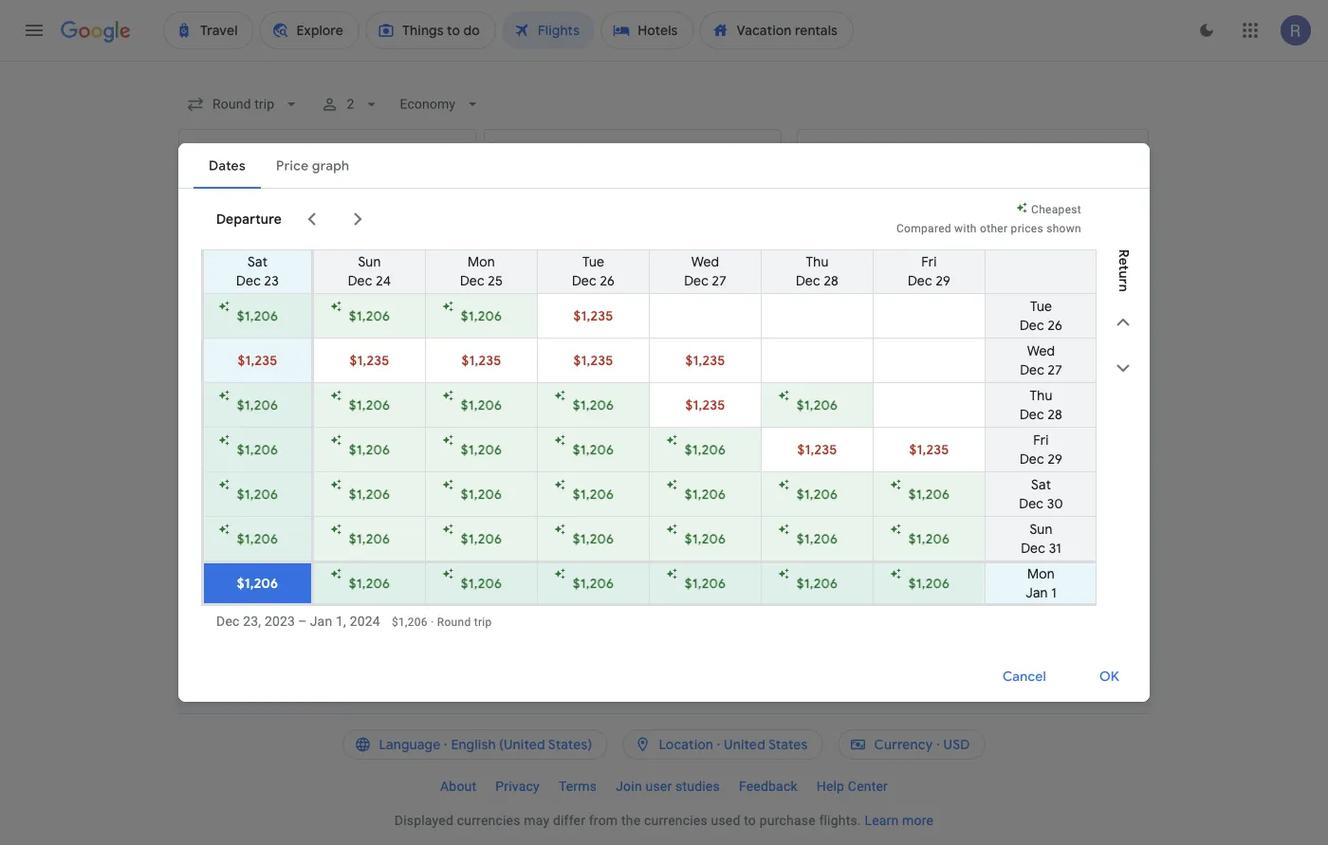 Task type: describe. For each thing, give the bounding box(es) containing it.
taxes
[[303, 359, 332, 372]]

feedback link
[[729, 771, 807, 802]]

usd
[[943, 736, 970, 753]]

trip for 4:17 pm
[[1055, 572, 1073, 585]]

– up 57
[[573, 499, 581, 513]]

united for 11:31 am
[[336, 428, 370, 442]]

2024
[[350, 613, 380, 629]]

passenger
[[663, 359, 719, 372]]

nonstop flight. element for 7:30 am – 11:31 am
[[672, 405, 731, 427]]

dec inside fri dec 29
[[908, 272, 932, 289]]

required
[[256, 359, 300, 372]]

hr for 5:10 pm – 9:11 pm
[[560, 476, 575, 496]]

scroll right image
[[346, 208, 369, 231]]

cancel
[[1003, 668, 1046, 685]]

2 fees from the left
[[577, 359, 600, 372]]

bag
[[555, 359, 574, 372]]

(2)
[[273, 196, 290, 213]]

dfw for 11:31 am
[[549, 428, 573, 442]]

7:30 am
[[267, 405, 323, 424]]

swap origin and destination. image
[[469, 144, 491, 167]]

duration
[[1000, 196, 1054, 213]]

compared
[[896, 222, 951, 235]]

less emissions button
[[313, 190, 450, 220]]

tue dec 26
[[572, 253, 615, 289]]

language
[[379, 736, 440, 753]]

Arrival time: 10:49 PM. text field
[[339, 618, 402, 638]]

5:10 pm – 9:11 pm
[[267, 476, 387, 496]]

$1,284 round trip
[[1021, 547, 1073, 585]]

– down bag fees button
[[573, 428, 581, 442]]

r
[[1115, 249, 1132, 258]]

center
[[848, 778, 888, 794]]

Arrival time: 11:31 AM. text field
[[340, 405, 397, 424]]

english
[[451, 736, 496, 753]]

Departure time: 7:30 AM. text field
[[267, 405, 323, 424]]

scroll down image
[[1112, 357, 1135, 380]]

departing
[[178, 330, 267, 354]]

with
[[954, 222, 977, 235]]

t
[[1115, 265, 1132, 271]]

min inside "2 hr 57 min dfw – yyz"
[[599, 547, 624, 567]]

sat inside tue dec 26 wed dec 27 thu dec 28 fri dec 29 sat dec 30 sun dec 31 mon jan 1
[[1031, 476, 1051, 493]]

1206 US dollars text field
[[1027, 405, 1073, 424]]

– left 1,
[[326, 618, 336, 638]]

0 vertical spatial prices
[[1011, 222, 1043, 235]]

total duration 2 hr 57 min. element
[[549, 547, 672, 570]]

3 hr 1 min dfw – yyz for 11:31 am
[[549, 405, 613, 442]]

apply.
[[629, 359, 660, 372]]

wed dec 27
[[684, 253, 727, 289]]

states)
[[548, 736, 592, 753]]

co inside 301 kg co 2
[[852, 547, 876, 567]]

4:17 pm
[[345, 547, 397, 567]]

kg for 5:10 pm – 9:11 pm
[[834, 476, 851, 496]]

u
[[1115, 271, 1132, 279]]

1 for 5:10 pm – 9:11 pm
[[578, 476, 584, 496]]

ok button
[[1077, 654, 1142, 700]]

thu inside thu dec 28
[[806, 253, 829, 270]]

2 currencies from the left
[[644, 812, 708, 828]]

date
[[927, 275, 957, 292]]

r
[[1115, 279, 1132, 284]]

2 hr 57 min dfw – yyz
[[549, 547, 624, 584]]

by:
[[1100, 357, 1119, 374]]

help center
[[816, 778, 888, 794]]

help center link
[[807, 771, 897, 802]]

scroll up image
[[1112, 311, 1135, 334]]

2 inside "2 hr 57 min dfw – yyz"
[[549, 547, 557, 567]]

n
[[1115, 284, 1132, 292]]

1206 US dollars text field
[[392, 615, 428, 628]]

fri inside fri dec 29
[[921, 253, 937, 270]]

air canada for 5:10 pm
[[267, 499, 325, 513]]

sun inside tue dec 26 wed dec 27 thu dec 28 fri dec 29 sat dec 30 sun dec 31 mon jan 1
[[1030, 521, 1053, 538]]

1 fees from the left
[[345, 359, 368, 372]]

·
[[431, 615, 434, 628]]

28 inside tue dec 26 wed dec 27 thu dec 28 fri dec 29 sat dec 30 sun dec 31 mon jan 1
[[1048, 406, 1062, 423]]

26 for tue dec 26
[[600, 272, 615, 289]]

emissions for 9:11 pm
[[834, 500, 889, 513]]

leaves dallas/fort worth international airport at 6:50 pm on tuesday, december 26 and arrives at toronto pearson international airport at 10:49 pm on tuesday, december 26. element
[[267, 618, 402, 638]]

24
[[376, 272, 391, 289]]

charges
[[486, 359, 529, 372]]

about link
[[431, 771, 486, 802]]

departing flights
[[178, 330, 326, 354]]

10:49 pm
[[339, 618, 402, 638]]

dec 23, 2023 – jan 1, 2024
[[216, 613, 380, 629]]

differ
[[553, 812, 585, 828]]

jan
[[1026, 584, 1048, 601]]

thu dec 28
[[796, 253, 839, 289]]

-20% emissions for 9:11 pm
[[806, 500, 889, 513]]

less emissions
[[324, 196, 418, 213]]

round for 11:31 am
[[1021, 429, 1052, 443]]

Arrival time: 9:11 PM. text field
[[337, 476, 387, 496]]

round for 9:11 pm
[[1021, 500, 1052, 514]]

2 inside popup button
[[347, 96, 354, 112]]

price
[[1058, 275, 1091, 292]]

28 inside thu dec 28
[[824, 272, 839, 289]]

3 for 9:11 pm
[[549, 476, 557, 496]]

passenger assistance button
[[663, 359, 780, 372]]

dec inside tue dec 26
[[572, 272, 597, 289]]

departing flights main content
[[178, 266, 1150, 690]]

min for 11:31 am
[[588, 405, 613, 424]]

dec inside sat dec 23
[[236, 272, 261, 289]]

3 hr 1 min dfw – yyz for 9:11 pm
[[549, 476, 613, 513]]

1284 US dollars text field
[[1028, 547, 1073, 567]]

sat inside sat dec 23
[[248, 253, 268, 270]]

$1,206 round trip for 9:11 pm
[[1021, 476, 1073, 514]]

2023 – jan
[[265, 613, 332, 629]]

departure
[[216, 211, 282, 228]]

optional
[[438, 359, 483, 372]]

studies
[[675, 778, 720, 794]]

emissions for 11:31 am
[[834, 429, 889, 442]]

join user studies
[[616, 778, 720, 794]]

302 kg co 2 for 11:31 am
[[805, 405, 885, 427]]

united states
[[724, 736, 808, 753]]

canada for 5:10 pm
[[285, 499, 325, 513]]

for
[[371, 359, 386, 372]]

-20% emissions for 11:31 am
[[806, 429, 889, 442]]

dec inside mon dec 25
[[460, 272, 485, 289]]

air for 7:30 am
[[267, 428, 281, 442]]

leaves dallas/fort worth international airport at 5:10 pm on tuesday, december 26 and arrives at toronto pearson international airport at 9:11 pm on tuesday, december 26. element
[[267, 476, 387, 496]]

57
[[578, 547, 595, 567]]

$1,206 round trip for 11:31 am
[[1021, 405, 1073, 443]]

tue for tue dec 26 wed dec 27 thu dec 28 fri dec 29 sat dec 30 sun dec 31 mon jan 1
[[1030, 298, 1052, 315]]

30
[[1047, 495, 1063, 512]]

301
[[805, 547, 829, 567]]

prices inside find the best price region
[[249, 269, 288, 286]]

20% for 11:31 am
[[809, 429, 831, 442]]

tue dec 26 wed dec 27 thu dec 28 fri dec 29 sat dec 30 sun dec 31 mon jan 1
[[1019, 298, 1063, 601]]

grid
[[960, 275, 985, 292]]

23,
[[243, 613, 261, 629]]

6:50 pm – 10:49 pm
[[267, 618, 402, 638]]

31
[[1049, 540, 1061, 557]]

kg for 7:30 am – 11:31 am
[[834, 405, 851, 424]]

terms link
[[549, 771, 606, 802]]

12:20 pm
[[267, 547, 328, 567]]

track prices
[[211, 269, 288, 286]]

used
[[711, 812, 740, 828]]

total duration 3 hr 1 min. element for 9:11 pm
[[549, 476, 672, 498]]

trip for 11:31 am
[[1055, 429, 1073, 443]]

learn
[[865, 812, 899, 828]]

feedback
[[739, 778, 798, 794]]

sort by:
[[1070, 357, 1119, 374]]

6:50 pm
[[267, 618, 323, 638]]

yyz for 9:11 pm
[[581, 499, 602, 513]]

price graph button
[[1009, 267, 1146, 301]]

find the best price region
[[178, 266, 1150, 316]]

other
[[980, 222, 1008, 235]]

ok
[[1099, 668, 1119, 685]]

Departure time: 6:50 PM. text field
[[267, 618, 323, 638]]

trip for 9:11 pm
[[1055, 500, 1073, 514]]

wed inside wed dec 27
[[691, 253, 719, 270]]

united for 9:11 pm
[[336, 499, 370, 513]]

– inside "2 hr 57 min dfw – yyz"
[[573, 571, 581, 584]]

dec inside thu dec 28
[[796, 272, 820, 289]]

Return text field
[[1003, 130, 1090, 181]]

kg inside 301 kg co 2
[[832, 547, 849, 567]]



Task type: locate. For each thing, give the bounding box(es) containing it.
27 inside tue dec 26 wed dec 27 thu dec 28 fri dec 29 sat dec 30 sun dec 31 mon jan 1
[[1048, 361, 1062, 378]]

26 inside tue dec 26
[[600, 272, 615, 289]]

round inside $1,284 round trip
[[1021, 572, 1052, 585]]

air for 5:10 pm
[[267, 499, 281, 513]]

fri dec 29
[[908, 253, 951, 289]]

canada down departure time: 7:30 am. text box
[[285, 428, 325, 442]]

help
[[816, 778, 844, 794]]

1 down bag fees button
[[578, 405, 584, 424]]

to
[[744, 812, 756, 828]]

– down 57
[[573, 571, 581, 584]]

2 hr from the top
[[560, 476, 575, 496]]

dfw up "2 hr 57 min dfw – yyz"
[[549, 499, 573, 513]]

2 total duration 3 hr 1 min. element from the top
[[549, 476, 672, 498]]

dfw for 9:11 pm
[[549, 499, 573, 513]]

sat up 23
[[248, 253, 268, 270]]

1 vertical spatial prices
[[249, 269, 288, 286]]

learn more link
[[865, 812, 934, 828]]

air down departure time: 7:30 am. text box
[[267, 428, 281, 442]]

sort
[[1070, 357, 1097, 374]]

canada
[[285, 428, 325, 442], [285, 499, 325, 513]]

0 vertical spatial min
[[588, 405, 613, 424]]

2 canada from the top
[[285, 499, 325, 513]]

-
[[806, 429, 809, 442], [806, 500, 809, 513], [806, 571, 809, 585]]

0 horizontal spatial wed
[[691, 253, 719, 270]]

1 up 57
[[578, 476, 584, 496]]

3 hr 1 min dfw – yyz up 57
[[549, 476, 613, 513]]

0 horizontal spatial sun
[[358, 253, 381, 270]]

0 vertical spatial canada
[[285, 428, 325, 442]]

leaves dallas/fort worth international airport at 12:20 pm on tuesday, december 26 and arrives at toronto pearson international airport at 4:17 pm on tuesday, december 26. element
[[267, 547, 397, 567]]

2 button
[[312, 87, 388, 121]]

kg
[[834, 405, 851, 424], [834, 476, 851, 496], [832, 547, 849, 567]]

1 vertical spatial 302 kg co 2
[[805, 476, 885, 498]]

hr up "2 hr 57 min dfw – yyz"
[[560, 476, 575, 496]]

may left differ
[[524, 812, 549, 828]]

– left arrival time: 4:17 pm. text box
[[332, 547, 341, 567]]

1 horizontal spatial thu
[[1030, 387, 1052, 404]]

privacy link
[[486, 771, 549, 802]]

29 left grid
[[936, 272, 951, 289]]

2 vertical spatial yyz
[[581, 571, 602, 584]]

26
[[600, 272, 615, 289], [1048, 317, 1063, 334]]

–
[[327, 405, 336, 424], [573, 428, 581, 442], [324, 476, 333, 496], [573, 499, 581, 513], [332, 547, 341, 567], [573, 571, 581, 584], [326, 618, 336, 638]]

mon dec 25
[[460, 253, 503, 289]]

– inside 12:20 pm – 4:17 pm american
[[332, 547, 341, 567]]

0 vertical spatial yyz
[[581, 428, 602, 442]]

mon inside mon dec 25
[[468, 253, 495, 270]]

1 hr from the top
[[560, 405, 575, 424]]

– right 7:30 am
[[327, 405, 336, 424]]

1 vertical spatial 27
[[1048, 361, 1062, 378]]

nonstop for 9:11 pm
[[672, 476, 731, 496]]

0 vertical spatial 28
[[824, 272, 839, 289]]

total duration 3 hr 1 min. element up 'total duration 2 hr 57 min.' element on the bottom
[[549, 476, 672, 498]]

29 inside fri dec 29
[[936, 272, 951, 289]]

1 horizontal spatial 27
[[1048, 361, 1062, 378]]

american
[[267, 571, 317, 584]]

user
[[646, 778, 672, 794]]

hr down bag
[[560, 405, 575, 424]]

displayed currencies may differ from the currencies used to purchase flights. learn more
[[394, 812, 934, 828]]

0 horizontal spatial fri
[[921, 253, 937, 270]]

1 vertical spatial 26
[[1048, 317, 1063, 334]]

prices down duration
[[1011, 222, 1043, 235]]

co for 7:30 am – 11:31 am
[[854, 405, 878, 424]]

2 yyz from the top
[[581, 499, 602, 513]]

Departure time: 12:20 PM. text field
[[267, 547, 328, 567]]

1 currencies from the left
[[457, 812, 520, 828]]

1 horizontal spatial mon
[[1027, 565, 1055, 582]]

fri down 1206 us dollars text field
[[1033, 432, 1049, 449]]

united down 11:31 am text box
[[336, 428, 370, 442]]

1 vertical spatial may
[[524, 812, 549, 828]]

- for 7:30 am – 11:31 am
[[806, 429, 809, 442]]

dec 26 – 29
[[320, 269, 392, 286]]

0 horizontal spatial prices
[[249, 269, 288, 286]]

0 vertical spatial tue
[[582, 253, 604, 270]]

0 vertical spatial 27
[[712, 272, 727, 289]]

26 up bag fees button
[[600, 272, 615, 289]]

2 vertical spatial kg
[[832, 547, 849, 567]]

currency
[[874, 736, 933, 753]]

compared with other prices shown
[[896, 222, 1081, 235]]

Arrival time: 4:17 PM. text field
[[345, 547, 397, 567]]

0 vertical spatial nonstop flight. element
[[672, 405, 731, 427]]

1 vertical spatial 28
[[1048, 406, 1062, 423]]

purchase
[[760, 812, 816, 828]]

29
[[936, 272, 951, 289], [1048, 451, 1063, 468]]

dec
[[320, 269, 346, 286], [236, 272, 261, 289], [348, 272, 372, 289], [460, 272, 485, 289], [572, 272, 597, 289], [684, 272, 709, 289], [796, 272, 820, 289], [908, 272, 932, 289], [1020, 317, 1044, 334], [1020, 361, 1045, 378], [1020, 406, 1044, 423], [1020, 451, 1044, 468], [1019, 495, 1044, 512], [1021, 540, 1046, 557], [216, 613, 240, 629]]

1 vertical spatial canada
[[285, 499, 325, 513]]

26 inside tue dec 26 wed dec 27 thu dec 28 fri dec 29 sat dec 30 sun dec 31 mon jan 1
[[1048, 317, 1063, 334]]

2 vertical spatial -20% emissions
[[806, 571, 889, 585]]

12:20 pm – 4:17 pm american
[[267, 547, 397, 584]]

1 total duration 3 hr 1 min. element from the top
[[549, 405, 672, 427]]

wed inside tue dec 26 wed dec 27 thu dec 28 fri dec 29 sat dec 30 sun dec 31 mon jan 1
[[1027, 342, 1055, 360]]

2 dfw from the top
[[549, 499, 573, 513]]

1 for 7:30 am – 11:31 am
[[578, 405, 584, 424]]

flights
[[271, 330, 326, 354]]

fees right +
[[345, 359, 368, 372]]

2 -20% emissions from the top
[[806, 500, 889, 513]]

sun up '24'
[[358, 253, 381, 270]]

1 $1,206 round trip from the top
[[1021, 405, 1073, 443]]

0 vertical spatial wed
[[691, 253, 719, 270]]

29 inside tue dec 26 wed dec 27 thu dec 28 fri dec 29 sat dec 30 sun dec 31 mon jan 1
[[1048, 451, 1063, 468]]

302 kg co 2 for 9:11 pm
[[805, 476, 885, 498]]

total duration 3 hr 1 min. element
[[549, 405, 672, 427], [549, 476, 672, 498]]

27 inside wed dec 27
[[712, 272, 727, 289]]

1 302 kg co 2 from the top
[[805, 405, 885, 427]]

scroll left image
[[301, 208, 323, 231]]

2 air from the top
[[267, 499, 281, 513]]

1 vertical spatial 29
[[1048, 451, 1063, 468]]

26 down the 'price'
[[1048, 317, 1063, 334]]

2 3 hr 1 min dfw – yyz from the top
[[549, 476, 613, 513]]

25
[[488, 272, 503, 289]]

3 up "2 hr 57 min dfw – yyz"
[[549, 476, 557, 496]]

27 left sort
[[1048, 361, 1062, 378]]

emissions inside less emissions popup button
[[355, 196, 418, 213]]

3 hr from the top
[[560, 547, 575, 567]]

2 vertical spatial 20%
[[809, 571, 831, 585]]

track
[[211, 269, 245, 286]]

1 302 from the top
[[805, 405, 831, 424]]

min down bag fees button
[[588, 405, 613, 424]]

dfw down bag
[[549, 428, 573, 442]]

united down 9:11 pm on the left bottom of page
[[336, 499, 370, 513]]

fri inside tue dec 26 wed dec 27 thu dec 28 fri dec 29 sat dec 30 sun dec 31 mon jan 1
[[1033, 432, 1049, 449]]

1 yyz from the top
[[581, 428, 602, 442]]

3 nonstop flight. element from the top
[[672, 547, 731, 570]]

1 vertical spatial min
[[588, 476, 613, 496]]

air canada down 7:30 am
[[267, 428, 325, 442]]

1 canada from the top
[[285, 428, 325, 442]]

2 vertical spatial dfw
[[549, 571, 573, 584]]

- for 5:10 pm – 9:11 pm
[[806, 500, 809, 513]]

0 horizontal spatial thu
[[806, 253, 829, 270]]

0 vertical spatial 1
[[578, 405, 584, 424]]

0 vertical spatial sun
[[358, 253, 381, 270]]

displayed
[[394, 812, 453, 828]]

total duration 3 hr 1 min. element for 11:31 am
[[549, 405, 672, 427]]

1
[[578, 405, 584, 424], [578, 476, 584, 496], [1051, 584, 1057, 601]]

9:11 pm
[[337, 476, 387, 496]]

2 air canada from the top
[[267, 499, 325, 513]]

fri up the "date"
[[921, 253, 937, 270]]

1 horizontal spatial sun
[[1030, 521, 1053, 538]]

None search field
[[178, 87, 1150, 251]]

0 vertical spatial 29
[[936, 272, 951, 289]]

date grid
[[927, 275, 985, 292]]

e
[[1115, 258, 1132, 265]]

0 vertical spatial 20%
[[809, 429, 831, 442]]

1206 US dollars text field
[[1027, 476, 1073, 496]]

3 dfw from the top
[[549, 571, 573, 584]]

0 horizontal spatial 29
[[936, 272, 951, 289]]

fri
[[921, 253, 937, 270], [1033, 432, 1049, 449]]

privacy
[[495, 778, 540, 794]]

0 vertical spatial total duration 3 hr 1 min. element
[[549, 405, 672, 427]]

english (united states)
[[451, 736, 592, 753]]

$1,284
[[1028, 547, 1073, 567]]

0 vertical spatial air canada
[[267, 428, 325, 442]]

3 nonstop from the top
[[672, 547, 731, 567]]

round down $1,206 text field
[[1021, 500, 1052, 514]]

1 horizontal spatial 26
[[1048, 317, 1063, 334]]

5:10 pm
[[267, 476, 320, 496]]

all filters (2) button
[[178, 190, 305, 220]]

0 vertical spatial -
[[806, 429, 809, 442]]

Departure text field
[[842, 130, 930, 181]]

0 vertical spatial 3
[[549, 405, 557, 424]]

air
[[267, 428, 281, 442], [267, 499, 281, 513]]

3 yyz from the top
[[581, 571, 602, 584]]

1 vertical spatial fri
[[1033, 432, 1049, 449]]

1 vertical spatial 20%
[[809, 500, 831, 513]]

dfw inside "2 hr 57 min dfw – yyz"
[[549, 571, 573, 584]]

1 vertical spatial mon
[[1027, 565, 1055, 582]]

trip
[[1055, 429, 1073, 443], [1055, 500, 1073, 514], [1055, 572, 1073, 585], [474, 615, 492, 628]]

$1,206 round trip up $1,206 text field
[[1021, 405, 1073, 443]]

3 round from the top
[[1021, 572, 1052, 585]]

3 20% from the top
[[809, 571, 831, 585]]

1 nonstop flight. element from the top
[[672, 405, 731, 427]]

Departure time: 5:10 PM. text field
[[267, 476, 320, 496]]

0 vertical spatial $1,206 round trip
[[1021, 405, 1073, 443]]

1 3 hr 1 min dfw – yyz from the top
[[549, 405, 613, 442]]

2 302 from the top
[[805, 476, 831, 496]]

302 kg co 2
[[805, 405, 885, 427], [805, 476, 885, 498]]

mon
[[468, 253, 495, 270], [1027, 565, 1055, 582]]

nonstop
[[672, 405, 731, 424], [672, 476, 731, 496], [672, 547, 731, 567]]

1 -20% emissions from the top
[[806, 429, 889, 442]]

about
[[440, 778, 476, 794]]

prices
[[1011, 222, 1043, 235], [249, 269, 288, 286]]

canada down 5:10 pm
[[285, 499, 325, 513]]

united left states
[[724, 736, 765, 753]]

currencies down the join user studies link
[[644, 812, 708, 828]]

302
[[805, 405, 831, 424], [805, 476, 831, 496]]

0 vertical spatial 302 kg co 2
[[805, 405, 885, 427]]

trip down $1,206 text field
[[1055, 500, 1073, 514]]

yyz
[[581, 428, 602, 442], [581, 499, 602, 513], [581, 571, 602, 584]]

3 -20% emissions from the top
[[806, 571, 889, 585]]

none search field containing all filters (2)
[[178, 87, 1150, 251]]

all
[[214, 196, 230, 213]]

302 for 9:11 pm
[[805, 476, 831, 496]]

3 down and
[[549, 405, 557, 424]]

round down 1206 us dollars text field
[[1021, 429, 1052, 443]]

0 vertical spatial nonstop
[[672, 405, 731, 424]]

trip down $1,284 at the right bottom
[[1055, 572, 1073, 585]]

0 vertical spatial fri
[[921, 253, 937, 270]]

dec inside wed dec 27
[[684, 272, 709, 289]]

co for 5:10 pm – 9:11 pm
[[854, 476, 878, 496]]

2 inside 301 kg co 2
[[876, 553, 883, 569]]

1 vertical spatial tue
[[1030, 298, 1052, 315]]

0 vertical spatial thu
[[806, 253, 829, 270]]

0 vertical spatial -20% emissions
[[806, 429, 889, 442]]

bag fees button
[[555, 359, 600, 372]]

dfw down 'total duration 2 hr 57 min.' element on the bottom
[[549, 571, 573, 584]]

1 horizontal spatial wed
[[1027, 342, 1055, 360]]

sat up 30
[[1031, 476, 1051, 493]]

yyz down 57
[[581, 571, 602, 584]]

0 horizontal spatial 28
[[824, 272, 839, 289]]

0 horizontal spatial mon
[[468, 253, 495, 270]]

assistance
[[722, 359, 780, 372]]

$1,206 · round trip
[[392, 615, 492, 628]]

mon up jan
[[1027, 565, 1055, 582]]

sun inside sun dec 24
[[358, 253, 381, 270]]

0 vertical spatial hr
[[560, 405, 575, 424]]

1 horizontal spatial currencies
[[644, 812, 708, 828]]

nonstop flight. element for 5:10 pm – 9:11 pm
[[672, 476, 731, 498]]

round
[[1021, 429, 1052, 443], [1021, 500, 1052, 514], [1021, 572, 1052, 585]]

1 vertical spatial air canada
[[267, 499, 325, 513]]

7:30 am – 11:31 am
[[267, 405, 397, 424]]

1 inside tue dec 26 wed dec 27 thu dec 28 fri dec 29 sat dec 30 sun dec 31 mon jan 1
[[1051, 584, 1057, 601]]

air down 5:10 pm
[[267, 499, 281, 513]]

0 horizontal spatial fees
[[345, 359, 368, 372]]

hr for 7:30 am – 11:31 am
[[560, 405, 575, 424]]

(united
[[499, 736, 545, 753]]

min right 57
[[599, 547, 624, 567]]

mon inside tue dec 26 wed dec 27 thu dec 28 fri dec 29 sat dec 30 sun dec 31 mon jan 1
[[1027, 565, 1055, 582]]

trip right round
[[474, 615, 492, 628]]

20%
[[809, 429, 831, 442], [809, 500, 831, 513], [809, 571, 831, 585]]

join
[[616, 778, 642, 794]]

1 air from the top
[[267, 428, 281, 442]]

1 vertical spatial thu
[[1030, 387, 1052, 404]]

20% for 9:11 pm
[[809, 500, 831, 513]]

1 horizontal spatial fri
[[1033, 432, 1049, 449]]

mon up 25
[[468, 253, 495, 270]]

1 vertical spatial nonstop flight. element
[[672, 476, 731, 498]]

1 vertical spatial sat
[[1031, 476, 1051, 493]]

0 vertical spatial 26
[[600, 272, 615, 289]]

1 vertical spatial yyz
[[581, 499, 602, 513]]

$1,206 round trip
[[1021, 405, 1073, 443], [1021, 476, 1073, 514]]

from
[[589, 812, 618, 828]]

sun up 31
[[1030, 521, 1053, 538]]

trip inside $1,284 round trip
[[1055, 572, 1073, 585]]

1 vertical spatial 3 hr 1 min dfw – yyz
[[549, 476, 613, 513]]

302 for 11:31 am
[[805, 405, 831, 424]]

3 for 11:31 am
[[549, 405, 557, 424]]

1 - from the top
[[806, 429, 809, 442]]

1 horizontal spatial 28
[[1048, 406, 1062, 423]]

0 vertical spatial 302
[[805, 405, 831, 424]]

2 vertical spatial hr
[[560, 547, 575, 567]]

include
[[215, 359, 253, 372]]

– left 9:11 pm on the left bottom of page
[[324, 476, 333, 496]]

1 vertical spatial dfw
[[549, 499, 573, 513]]

2 vertical spatial min
[[599, 547, 624, 567]]

1 vertical spatial -
[[806, 500, 809, 513]]

1 horizontal spatial sat
[[1031, 476, 1051, 493]]

may inside departing flights main content
[[603, 359, 626, 372]]

prices right "track"
[[249, 269, 288, 286]]

1 air canada from the top
[[267, 428, 325, 442]]

3 hr 1 min dfw – yyz down bag fees button
[[549, 405, 613, 442]]

graph
[[1094, 275, 1131, 292]]

3 hr 1 min dfw – yyz
[[549, 405, 613, 442], [549, 476, 613, 513]]

1 horizontal spatial prices
[[1011, 222, 1043, 235]]

0 vertical spatial dfw
[[549, 428, 573, 442]]

yyz down bag fees button
[[581, 428, 602, 442]]

2 nonstop from the top
[[672, 476, 731, 496]]

0 vertical spatial 3 hr 1 min dfw – yyz
[[549, 405, 613, 442]]

may left apply.
[[603, 359, 626, 372]]

terms
[[559, 778, 597, 794]]

1 dfw from the top
[[549, 428, 573, 442]]

min for 9:11 pm
[[588, 476, 613, 496]]

fees right bag
[[577, 359, 600, 372]]

emissions for 4:17 pm
[[834, 571, 889, 585]]

air canada for 7:30 am
[[267, 428, 325, 442]]

duration button
[[988, 190, 1087, 220]]

2 vertical spatial nonstop
[[672, 547, 731, 567]]

2 $1,206 round trip from the top
[[1021, 476, 1073, 514]]

29 up $1,206 text field
[[1048, 451, 1063, 468]]

dec inside sun dec 24
[[348, 272, 372, 289]]

tue inside tue dec 26 wed dec 27 thu dec 28 fri dec 29 sat dec 30 sun dec 31 mon jan 1
[[1030, 298, 1052, 315]]

0 vertical spatial air
[[267, 428, 281, 442]]

yyz inside "2 hr 57 min dfw – yyz"
[[581, 571, 602, 584]]

prices include required taxes + fees for 2 adults. optional charges and bag fees may apply. passenger assistance
[[178, 359, 780, 372]]

sun dec 24
[[348, 253, 391, 289]]

tue for tue dec 26
[[582, 253, 604, 270]]

0 vertical spatial round
[[1021, 429, 1052, 443]]

min up 57
[[588, 476, 613, 496]]

1 vertical spatial sun
[[1030, 521, 1053, 538]]

$1,206 round trip up 31
[[1021, 476, 1073, 514]]

1 vertical spatial round
[[1021, 500, 1052, 514]]

3 - from the top
[[806, 571, 809, 585]]

0 vertical spatial co
[[854, 405, 878, 424]]

$1,235
[[573, 307, 613, 324], [238, 352, 277, 369], [350, 352, 389, 369], [461, 352, 501, 369], [573, 352, 613, 369], [685, 352, 725, 369], [685, 397, 725, 414], [797, 441, 837, 458], [909, 441, 949, 458]]

2 vertical spatial round
[[1021, 572, 1052, 585]]

yyz for 11:31 am
[[581, 428, 602, 442]]

nonstop flight. element
[[672, 405, 731, 427], [672, 476, 731, 498], [672, 547, 731, 570]]

air canada down 5:10 pm
[[267, 499, 325, 513]]

0 horizontal spatial tue
[[582, 253, 604, 270]]

thu inside tue dec 26 wed dec 27 thu dec 28 fri dec 29 sat dec 30 sun dec 31 mon jan 1
[[1030, 387, 1052, 404]]

11:31 am
[[340, 405, 397, 424]]

location
[[659, 736, 713, 753]]

1 round from the top
[[1021, 429, 1052, 443]]

0 vertical spatial united
[[336, 428, 370, 442]]

1 vertical spatial nonstop
[[672, 476, 731, 496]]

0 horizontal spatial currencies
[[457, 812, 520, 828]]

dec inside find the best price region
[[320, 269, 346, 286]]

trip down 1206 us dollars text field
[[1055, 429, 1073, 443]]

26 for tue dec 26 wed dec 27 thu dec 28 fri dec 29 sat dec 30 sun dec 31 mon jan 1
[[1048, 317, 1063, 334]]

filters
[[233, 196, 270, 213]]

2 20% from the top
[[809, 500, 831, 513]]

and
[[532, 359, 551, 372]]

2 vertical spatial -
[[806, 571, 809, 585]]

tue inside tue dec 26
[[582, 253, 604, 270]]

28
[[824, 272, 839, 289], [1048, 406, 1062, 423]]

0 vertical spatial kg
[[834, 405, 851, 424]]

1 nonstop from the top
[[672, 405, 731, 424]]

leaves dallas/fort worth international airport at 7:30 am on tuesday, december 26 and arrives at toronto pearson international airport at 11:31 am on tuesday, december 26. element
[[267, 405, 397, 424]]

0 horizontal spatial 26
[[600, 272, 615, 289]]

1 right jan
[[1051, 584, 1057, 601]]

min
[[588, 405, 613, 424], [588, 476, 613, 496], [599, 547, 624, 567]]

1 vertical spatial 3
[[549, 476, 557, 496]]

0 vertical spatial may
[[603, 359, 626, 372]]

1 3 from the top
[[549, 405, 557, 424]]

1 vertical spatial $1,206 round trip
[[1021, 476, 1073, 514]]

301 kg co 2
[[805, 547, 883, 569]]

2 3 from the top
[[549, 476, 557, 496]]

2 vertical spatial 1
[[1051, 584, 1057, 601]]

united
[[336, 428, 370, 442], [336, 499, 370, 513], [724, 736, 765, 753]]

1 vertical spatial wed
[[1027, 342, 1055, 360]]

2 302 kg co 2 from the top
[[805, 476, 885, 498]]

1 vertical spatial -20% emissions
[[806, 500, 889, 513]]

total duration 3 hr 1 min. element down bag fees button
[[549, 405, 672, 427]]

1 vertical spatial hr
[[560, 476, 575, 496]]

1 20% from the top
[[809, 429, 831, 442]]

currencies down privacy link
[[457, 812, 520, 828]]

0 vertical spatial sat
[[248, 253, 268, 270]]

round down $1,284 at the right bottom
[[1021, 572, 1052, 585]]

hr left 57
[[560, 547, 575, 567]]

27 up passenger assistance button
[[712, 272, 727, 289]]

0 vertical spatial mon
[[468, 253, 495, 270]]

hr inside "2 hr 57 min dfw – yyz"
[[560, 547, 575, 567]]

2 nonstop flight. element from the top
[[672, 476, 731, 498]]

canada for 7:30 am
[[285, 428, 325, 442]]

2 - from the top
[[806, 500, 809, 513]]

yyz up 57
[[581, 499, 602, 513]]

2 round from the top
[[1021, 500, 1052, 514]]

wed
[[691, 253, 719, 270], [1027, 342, 1055, 360]]

27
[[712, 272, 727, 289], [1048, 361, 1062, 378]]

2 vertical spatial united
[[724, 736, 765, 753]]

nonstop for 11:31 am
[[672, 405, 731, 424]]



Task type: vqa. For each thing, say whether or not it's contained in the screenshot.
'St' to the left
no



